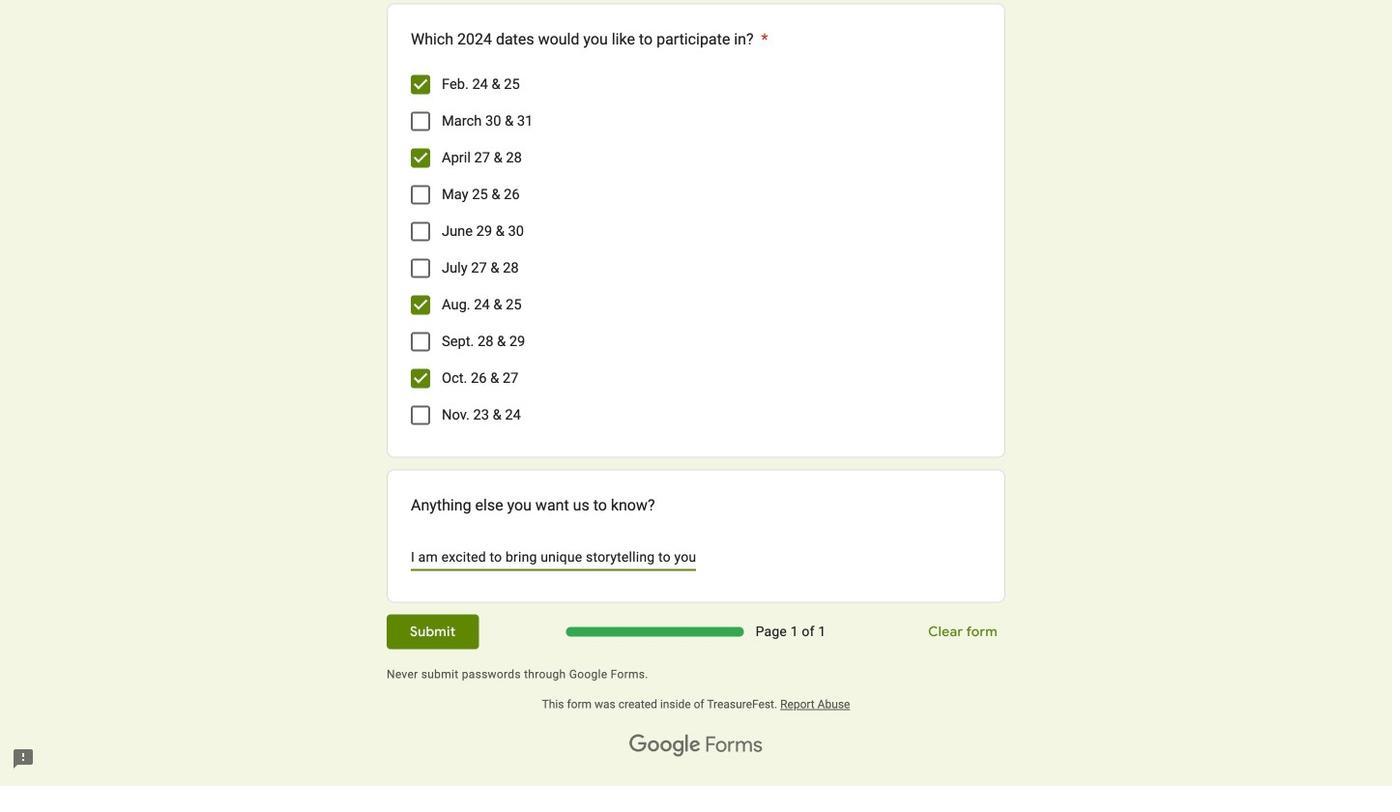Task type: locate. For each thing, give the bounding box(es) containing it.
June 29 & 30 checkbox
[[411, 222, 430, 241]]

heading
[[411, 28, 768, 51]]

None text field
[[411, 546, 696, 569]]

list
[[387, 0, 1006, 603], [411, 66, 982, 434]]

sept. 28 & 29 image
[[413, 334, 428, 350]]

July 27 & 28 checkbox
[[411, 259, 430, 278]]

june 29 & 30 image
[[413, 224, 428, 239]]

progress bar
[[566, 627, 744, 637]]

required question element
[[758, 28, 768, 51]]

Sept. 28 & 29 checkbox
[[411, 332, 430, 351]]



Task type: describe. For each thing, give the bounding box(es) containing it.
report a problem to google image
[[12, 748, 35, 771]]

april 27 & 28 image
[[411, 148, 430, 168]]

march 30 & 31 image
[[413, 114, 428, 129]]

oct. 26 & 27 image
[[411, 369, 430, 388]]

google image
[[630, 734, 701, 758]]

aug. 24 & 25 image
[[411, 295, 430, 315]]

May 25 & 26 checkbox
[[411, 185, 430, 204]]

may 25 & 26 image
[[413, 187, 428, 203]]

july 27 & 28 image
[[413, 261, 428, 276]]

April 27 & 28 checkbox
[[411, 148, 430, 168]]

March 30 & 31 checkbox
[[411, 112, 430, 131]]

Aug. 24 & 25 checkbox
[[411, 295, 430, 315]]

Nov. 23 & 24 checkbox
[[411, 406, 430, 425]]

Oct. 26 & 27 checkbox
[[411, 369, 430, 388]]

nov. 23 & 24 image
[[413, 408, 428, 423]]

Feb. 24 & 25 checkbox
[[411, 75, 430, 94]]

feb. 24 & 25 image
[[411, 75, 430, 94]]



Task type: vqa. For each thing, say whether or not it's contained in the screenshot.
Nov. 23 & 24 checkbox at the left bottom of page
yes



